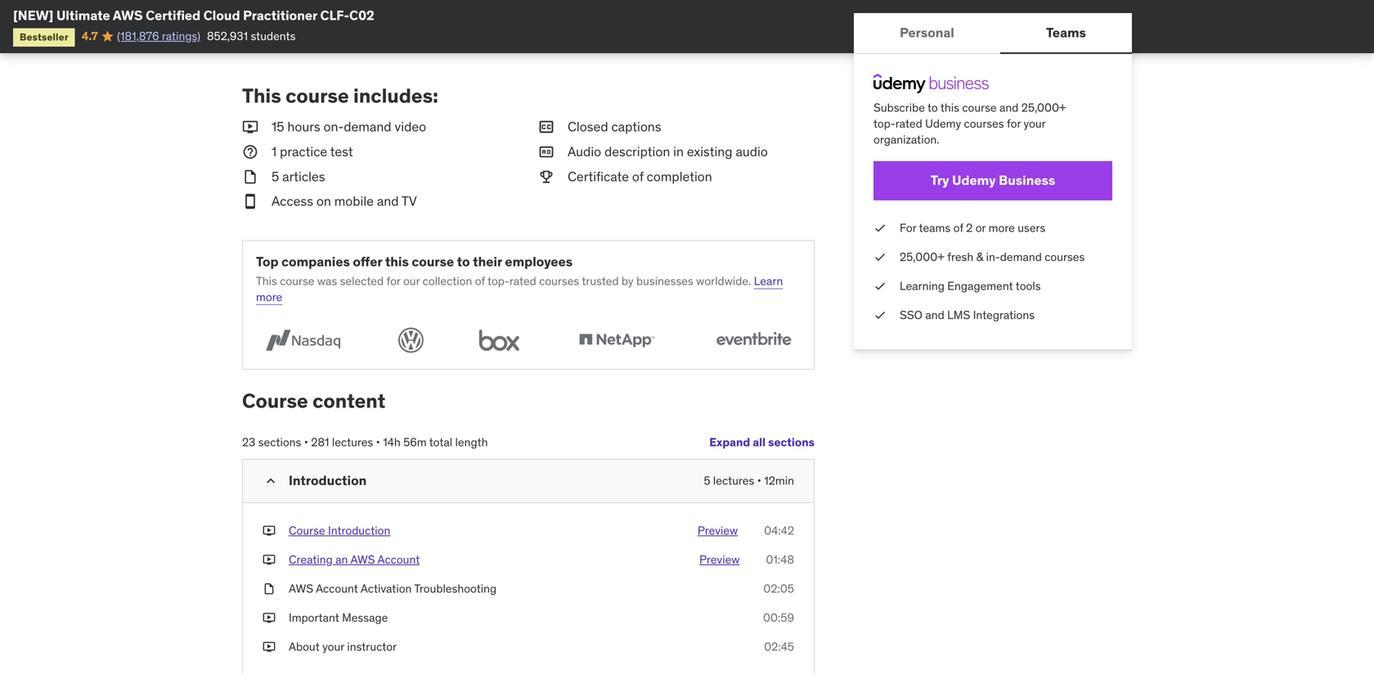 Task type: locate. For each thing, give the bounding box(es) containing it.
small image left 1
[[242, 143, 259, 161]]

25,000+
[[1022, 100, 1067, 115], [900, 249, 945, 264]]

xsmall image left about
[[263, 639, 276, 655]]

• left 12min
[[757, 473, 762, 488]]

udemy up the for teams of 2 or more users
[[952, 172, 996, 189]]

0 vertical spatial aws
[[113, 7, 143, 24]]

course introduction button
[[289, 523, 391, 539]]

eventbrite image
[[707, 325, 801, 356]]

1 horizontal spatial lectures
[[713, 473, 755, 488]]

5 lectures • 12min
[[704, 473, 794, 488]]

01:48
[[766, 552, 794, 567]]

0 vertical spatial lectures
[[332, 435, 373, 450]]

1 horizontal spatial sections
[[768, 435, 815, 449]]

courses up try udemy business
[[964, 116, 1004, 131]]

this course includes:
[[242, 84, 439, 108]]

for right c02
[[376, 3, 393, 20]]

1 horizontal spatial account
[[378, 552, 420, 567]]

1 horizontal spatial this
[[941, 100, 960, 115]]

0 horizontal spatial of
[[475, 274, 485, 288]]

0 horizontal spatial sections
[[258, 435, 301, 450]]

0 horizontal spatial this
[[385, 253, 409, 270]]

try for try udemy business
[[931, 172, 950, 189]]

course inside button
[[289, 523, 325, 538]]

of left the 'top-'
[[475, 274, 485, 288]]

1 horizontal spatial courses
[[964, 116, 1004, 131]]

aws right an
[[351, 552, 375, 567]]

users
[[1018, 220, 1046, 235]]

video
[[395, 118, 426, 135]]

0 vertical spatial your
[[1024, 116, 1046, 131]]

more
[[989, 220, 1015, 235], [256, 290, 282, 304]]

course introduction
[[289, 523, 391, 538]]

5 down 1
[[272, 168, 279, 185]]

1 vertical spatial account
[[316, 581, 358, 596]]

tab list
[[854, 13, 1132, 54]]

0 vertical spatial course
[[242, 389, 308, 413]]

02:45
[[764, 640, 794, 654]]

course up 23
[[242, 389, 308, 413]]

[new] ultimate aws certified cloud practitioner clf-c02
[[13, 7, 374, 24]]

1 horizontal spatial to
[[928, 100, 938, 115]]

top-
[[488, 274, 510, 288]]

1 vertical spatial more
[[256, 290, 282, 304]]

0 horizontal spatial demand
[[344, 118, 392, 135]]

1 practice test
[[272, 143, 353, 160]]

hours
[[287, 118, 320, 135]]

for inside subscribe to this course and 25,000+ top‑rated udemy courses for your organization.
[[1007, 116, 1021, 131]]

personal button
[[854, 13, 1001, 52]]

personal up udemy business image
[[900, 24, 955, 41]]

of down description
[[632, 168, 644, 185]]

fresh
[[948, 249, 974, 264]]

about your instructor
[[289, 640, 397, 654]]

25,000+ up business
[[1022, 100, 1067, 115]]

2 horizontal spatial of
[[954, 220, 964, 235]]

0 vertical spatial this
[[242, 84, 281, 108]]

audio description in existing audio
[[568, 143, 768, 160]]

0 horizontal spatial courses
[[539, 274, 579, 288]]

aws for ultimate
[[113, 7, 143, 24]]

xsmall image
[[874, 249, 887, 265], [874, 307, 887, 323], [263, 523, 276, 539], [263, 639, 276, 655]]

aws inside button
[[351, 552, 375, 567]]

1 vertical spatial courses
[[1045, 249, 1085, 264]]

try inside thrive in your career element
[[266, 3, 285, 20]]

more right or
[[989, 220, 1015, 235]]

1 vertical spatial and
[[377, 193, 399, 210]]

1 vertical spatial personal
[[900, 24, 955, 41]]

0 vertical spatial 25,000+
[[1022, 100, 1067, 115]]

1 horizontal spatial personal
[[900, 24, 955, 41]]

0 vertical spatial for
[[376, 3, 393, 20]]

more down top
[[256, 290, 282, 304]]

0 vertical spatial of
[[632, 168, 644, 185]]

this
[[941, 100, 960, 115], [385, 253, 409, 270]]

2 horizontal spatial aws
[[351, 552, 375, 567]]

small image left access
[[242, 192, 259, 211]]

sections right the all
[[768, 435, 815, 449]]

try up students
[[266, 3, 285, 20]]

1 vertical spatial to
[[457, 253, 470, 270]]

course up the hours
[[286, 84, 349, 108]]

1 vertical spatial for
[[1007, 116, 1021, 131]]

0 horizontal spatial personal
[[288, 3, 342, 20]]

0 vertical spatial and
[[1000, 100, 1019, 115]]

business
[[999, 172, 1056, 189]]

completion
[[647, 168, 712, 185]]

1 vertical spatial of
[[954, 220, 964, 235]]

small image for 1
[[242, 143, 259, 161]]

personal left the plan
[[288, 3, 342, 20]]

small image for certificate
[[538, 168, 555, 186]]

of left 2
[[954, 220, 964, 235]]

5 down expand
[[704, 473, 711, 488]]

1 horizontal spatial •
[[376, 435, 380, 450]]

udemy up organization.
[[925, 116, 961, 131]]

5 for 5 lectures • 12min
[[704, 473, 711, 488]]

25,000+ fresh & in-demand courses
[[900, 249, 1085, 264]]

all
[[753, 435, 766, 449]]

• left 14h 56m
[[376, 435, 380, 450]]

netapp image
[[570, 325, 664, 356]]

your right about
[[322, 640, 344, 654]]

to inside subscribe to this course and 25,000+ top‑rated udemy courses for your organization.
[[928, 100, 938, 115]]

try up teams
[[931, 172, 950, 189]]

certificate of completion
[[568, 168, 712, 185]]

1 sections from the left
[[768, 435, 815, 449]]

1 horizontal spatial more
[[989, 220, 1015, 235]]

0 horizontal spatial try
[[266, 3, 285, 20]]

important message
[[289, 610, 388, 625]]

course
[[242, 389, 308, 413], [289, 523, 325, 538]]

0 vertical spatial to
[[928, 100, 938, 115]]

14h 56m
[[383, 435, 427, 450]]

try
[[266, 3, 285, 20], [931, 172, 950, 189]]

in
[[673, 143, 684, 160]]

0 horizontal spatial your
[[322, 640, 344, 654]]

1 horizontal spatial 5
[[704, 473, 711, 488]]

1 vertical spatial introduction
[[328, 523, 391, 538]]

0 vertical spatial preview
[[698, 523, 738, 538]]

lectures right 281
[[332, 435, 373, 450]]

1 vertical spatial preview
[[700, 552, 740, 567]]

tv
[[402, 193, 417, 210]]

employees
[[505, 253, 573, 270]]

for
[[376, 3, 393, 20], [1007, 116, 1021, 131], [387, 274, 401, 288]]

small image left 5 articles
[[242, 168, 259, 186]]

and up try udemy business
[[1000, 100, 1019, 115]]

cloud
[[203, 7, 240, 24]]

volkswagen image
[[393, 325, 429, 356]]

2 vertical spatial and
[[926, 308, 945, 322]]

teams
[[919, 220, 951, 235]]

by
[[622, 274, 634, 288]]

0 horizontal spatial 5
[[272, 168, 279, 185]]

courses
[[964, 116, 1004, 131], [1045, 249, 1085, 264], [539, 274, 579, 288]]

0 vertical spatial account
[[378, 552, 420, 567]]

businesses
[[637, 274, 694, 288]]

certified
[[146, 7, 201, 24]]

demand up the "tools"
[[1000, 249, 1042, 264]]

• left 281
[[304, 435, 308, 450]]

this down top
[[256, 274, 277, 288]]

0 horizontal spatial to
[[457, 253, 470, 270]]

on-
[[324, 118, 344, 135]]

1 horizontal spatial of
[[632, 168, 644, 185]]

0 vertical spatial personal
[[288, 3, 342, 20]]

of
[[632, 168, 644, 185], [954, 220, 964, 235], [475, 274, 485, 288]]

for inside thrive in your career element
[[376, 3, 393, 20]]

important
[[289, 610, 339, 625]]

subscribe
[[874, 100, 925, 115]]

2
[[966, 220, 973, 235]]

this down udemy business image
[[941, 100, 960, 115]]

aws down creating
[[289, 581, 313, 596]]

0 vertical spatial more
[[989, 220, 1015, 235]]

ultimate
[[56, 7, 110, 24]]

your up business
[[1024, 116, 1046, 131]]

course down the companies at the top of page
[[280, 274, 315, 288]]

0 horizontal spatial •
[[304, 435, 308, 450]]

course for course introduction
[[289, 523, 325, 538]]

small image
[[242, 118, 259, 136], [538, 118, 555, 136], [538, 143, 555, 161], [263, 473, 279, 489]]

25,000+ up learning on the top right
[[900, 249, 945, 264]]

1 horizontal spatial your
[[1024, 116, 1046, 131]]

0 horizontal spatial account
[[316, 581, 358, 596]]

this up our on the left of page
[[385, 253, 409, 270]]

1 horizontal spatial 25,000+
[[1022, 100, 1067, 115]]

small image left certificate
[[538, 168, 555, 186]]

to down udemy business image
[[928, 100, 938, 115]]

aws
[[113, 7, 143, 24], [351, 552, 375, 567], [289, 581, 313, 596]]

udemy inside "try udemy business" 'link'
[[952, 172, 996, 189]]

expand
[[710, 435, 750, 449]]

0 vertical spatial udemy
[[925, 116, 961, 131]]

course up creating
[[289, 523, 325, 538]]

lectures
[[332, 435, 373, 450], [713, 473, 755, 488]]

this up the 15
[[242, 84, 281, 108]]

1 vertical spatial 5
[[704, 473, 711, 488]]

introduction down 281
[[289, 472, 367, 489]]

was
[[317, 274, 337, 288]]

for left our on the left of page
[[387, 274, 401, 288]]

introduction up creating an aws account
[[328, 523, 391, 538]]

1 horizontal spatial demand
[[1000, 249, 1042, 264]]

•
[[304, 435, 308, 450], [376, 435, 380, 450], [757, 473, 762, 488]]

demand
[[344, 118, 392, 135], [1000, 249, 1042, 264]]

captions
[[612, 118, 662, 135]]

• for 5
[[757, 473, 762, 488]]

small image for closed captions
[[538, 118, 555, 136]]

course down udemy business image
[[962, 100, 997, 115]]

to left their
[[457, 253, 470, 270]]

1 vertical spatial lectures
[[713, 473, 755, 488]]

this for this course was selected for our collection of top-rated courses trusted by businesses worldwide.
[[256, 274, 277, 288]]

0 horizontal spatial and
[[377, 193, 399, 210]]

course for course content
[[242, 389, 308, 413]]

audio
[[568, 143, 601, 160]]

this
[[242, 84, 281, 108], [256, 274, 277, 288]]

content
[[313, 389, 386, 413]]

try inside 'link'
[[931, 172, 950, 189]]

2 vertical spatial aws
[[289, 581, 313, 596]]

xsmall image
[[874, 220, 887, 236], [874, 278, 887, 294], [263, 552, 276, 568], [263, 581, 276, 597], [263, 610, 276, 626]]

account up the aws account activation troubleshooting
[[378, 552, 420, 567]]

courses down the employees
[[539, 274, 579, 288]]

small image for 15 hours on-demand video
[[242, 118, 259, 136]]

0 vertical spatial courses
[[964, 116, 1004, 131]]

1 vertical spatial aws
[[351, 552, 375, 567]]

account up the 'important message'
[[316, 581, 358, 596]]

plan
[[345, 3, 373, 20]]

preview for 01:48
[[700, 552, 740, 567]]

preview left '01:48'
[[700, 552, 740, 567]]

for up business
[[1007, 116, 1021, 131]]

0 horizontal spatial aws
[[113, 7, 143, 24]]

1 horizontal spatial try
[[931, 172, 950, 189]]

1 vertical spatial course
[[289, 523, 325, 538]]

02:05
[[764, 581, 794, 596]]

course
[[286, 84, 349, 108], [962, 100, 997, 115], [412, 253, 454, 270], [280, 274, 315, 288]]

0 vertical spatial this
[[941, 100, 960, 115]]

2 horizontal spatial courses
[[1045, 249, 1085, 264]]

personal inside button
[[900, 24, 955, 41]]

box image
[[472, 325, 527, 356]]

aws up (181,876
[[113, 7, 143, 24]]

2 sections from the left
[[258, 435, 301, 450]]

5 for 5 articles
[[272, 168, 279, 185]]

1 vertical spatial try
[[931, 172, 950, 189]]

0 vertical spatial try
[[266, 3, 285, 20]]

courses down users
[[1045, 249, 1085, 264]]

thrive in your career element
[[242, 0, 815, 45]]

0 horizontal spatial more
[[256, 290, 282, 304]]

sections
[[768, 435, 815, 449], [258, 435, 301, 450]]

2 horizontal spatial and
[[1000, 100, 1019, 115]]

1 vertical spatial udemy
[[952, 172, 996, 189]]

281
[[311, 435, 329, 450]]

and left tv
[[377, 193, 399, 210]]

small image
[[242, 143, 259, 161], [242, 168, 259, 186], [538, 168, 555, 186], [242, 192, 259, 211]]

xsmall image left course introduction button
[[263, 523, 276, 539]]

0 vertical spatial 5
[[272, 168, 279, 185]]

account
[[378, 552, 420, 567], [316, 581, 358, 596]]

and right sso
[[926, 308, 945, 322]]

sections right 23
[[258, 435, 301, 450]]

closed captions
[[568, 118, 662, 135]]

top‑rated
[[874, 116, 923, 131]]

0 horizontal spatial 25,000+
[[900, 249, 945, 264]]

preview down 5 lectures • 12min
[[698, 523, 738, 538]]

companies
[[282, 253, 350, 270]]

lms
[[948, 308, 971, 322]]

1 vertical spatial this
[[256, 274, 277, 288]]

lectures down expand
[[713, 473, 755, 488]]

2 horizontal spatial •
[[757, 473, 762, 488]]

aws for an
[[351, 552, 375, 567]]

&
[[977, 249, 984, 264]]

[new]
[[13, 7, 53, 24]]

description
[[605, 143, 670, 160]]

course inside subscribe to this course and 25,000+ top‑rated udemy courses for your organization.
[[962, 100, 997, 115]]

for
[[900, 220, 917, 235]]

demand up test
[[344, 118, 392, 135]]

this inside subscribe to this course and 25,000+ top‑rated udemy courses for your organization.
[[941, 100, 960, 115]]

0 vertical spatial demand
[[344, 118, 392, 135]]



Task type: describe. For each thing, give the bounding box(es) containing it.
bestseller
[[20, 31, 69, 43]]

test
[[330, 143, 353, 160]]

tab list containing personal
[[854, 13, 1132, 54]]

account inside creating an aws account button
[[378, 552, 420, 567]]

your inside subscribe to this course and 25,000+ top‑rated udemy courses for your organization.
[[1024, 116, 1046, 131]]

udemy business image
[[874, 74, 989, 93]]

on
[[317, 193, 331, 210]]

(181,876
[[117, 29, 159, 43]]

students
[[251, 29, 296, 43]]

tools
[[1016, 279, 1041, 293]]

15 hours on-demand video
[[272, 118, 426, 135]]

learn
[[754, 274, 783, 288]]

top companies offer this course to their employees
[[256, 253, 573, 270]]

and inside subscribe to this course and 25,000+ top‑rated udemy courses for your organization.
[[1000, 100, 1019, 115]]

expand all sections button
[[710, 426, 815, 459]]

xsmall image left sso
[[874, 307, 887, 323]]

troubleshooting
[[414, 581, 497, 596]]

rated
[[510, 274, 537, 288]]

0 vertical spatial introduction
[[289, 472, 367, 489]]

practice
[[280, 143, 327, 160]]

introduction inside button
[[328, 523, 391, 538]]

expand all sections
[[710, 435, 815, 449]]

message
[[342, 610, 388, 625]]

articles
[[282, 168, 325, 185]]

xsmall image left fresh
[[874, 249, 887, 265]]

1 vertical spatial 25,000+
[[900, 249, 945, 264]]

15
[[272, 118, 284, 135]]

00:59
[[763, 610, 794, 625]]

ratings)
[[162, 29, 200, 43]]

for teams of 2 or more users
[[900, 220, 1046, 235]]

1 horizontal spatial and
[[926, 308, 945, 322]]

in-
[[986, 249, 1000, 264]]

course up collection
[[412, 253, 454, 270]]

1 vertical spatial demand
[[1000, 249, 1042, 264]]

04:42
[[764, 523, 794, 538]]

this course was selected for our collection of top-rated courses trusted by businesses worldwide.
[[256, 274, 751, 288]]

1 vertical spatial your
[[322, 640, 344, 654]]

852,931
[[207, 29, 248, 43]]

aws account activation troubleshooting
[[289, 581, 497, 596]]

small image for audio description in existing audio
[[538, 143, 555, 161]]

25,000+ inside subscribe to this course and 25,000+ top‑rated udemy courses for your organization.
[[1022, 100, 1067, 115]]

23 sections • 281 lectures • 14h 56m total length
[[242, 435, 488, 450]]

try personal plan for free
[[266, 3, 421, 20]]

2 vertical spatial courses
[[539, 274, 579, 288]]

4.7
[[82, 29, 98, 43]]

try udemy business
[[931, 172, 1056, 189]]

creating an aws account button
[[289, 552, 420, 568]]

audio
[[736, 143, 768, 160]]

clf-
[[320, 7, 349, 24]]

sections inside dropdown button
[[768, 435, 815, 449]]

more inside 'learn more'
[[256, 290, 282, 304]]

total
[[429, 435, 453, 450]]

learning engagement tools
[[900, 279, 1041, 293]]

2 vertical spatial for
[[387, 274, 401, 288]]

or
[[976, 220, 986, 235]]

personal inside thrive in your career element
[[288, 3, 342, 20]]

sso
[[900, 308, 923, 322]]

udemy inside subscribe to this course and 25,000+ top‑rated udemy courses for your organization.
[[925, 116, 961, 131]]

offer
[[353, 253, 382, 270]]

learning
[[900, 279, 945, 293]]

learn more
[[256, 274, 783, 304]]

an
[[336, 552, 348, 567]]

worldwide.
[[696, 274, 751, 288]]

free
[[396, 3, 421, 20]]

teams
[[1046, 24, 1086, 41]]

existing
[[687, 143, 733, 160]]

top
[[256, 253, 279, 270]]

selected
[[340, 274, 384, 288]]

mobile
[[334, 193, 374, 210]]

1 vertical spatial this
[[385, 253, 409, 270]]

nasdaq image
[[256, 325, 350, 356]]

preview for 04:42
[[698, 523, 738, 538]]

sso and lms integrations
[[900, 308, 1035, 322]]

try for try personal plan for free
[[266, 3, 285, 20]]

trusted
[[582, 274, 619, 288]]

learn more link
[[256, 274, 783, 304]]

1 horizontal spatial aws
[[289, 581, 313, 596]]

5 articles
[[272, 168, 325, 185]]

courses inside subscribe to this course and 25,000+ top‑rated udemy courses for your organization.
[[964, 116, 1004, 131]]

2 vertical spatial of
[[475, 274, 485, 288]]

our
[[403, 274, 420, 288]]

12min
[[764, 473, 794, 488]]

about
[[289, 640, 320, 654]]

their
[[473, 253, 502, 270]]

organization.
[[874, 132, 940, 147]]

length
[[455, 435, 488, 450]]

teams button
[[1001, 13, 1132, 52]]

0 horizontal spatial lectures
[[332, 435, 373, 450]]

• for 23
[[304, 435, 308, 450]]

subscribe to this course and 25,000+ top‑rated udemy courses for your organization.
[[874, 100, 1067, 147]]

small image for 5
[[242, 168, 259, 186]]

try udemy business link
[[874, 161, 1113, 200]]

practitioner
[[243, 7, 317, 24]]

includes:
[[353, 84, 439, 108]]

small image for access
[[242, 192, 259, 211]]

this for this course includes:
[[242, 84, 281, 108]]

instructor
[[347, 640, 397, 654]]

activation
[[361, 581, 412, 596]]

integrations
[[973, 308, 1035, 322]]

certificate
[[568, 168, 629, 185]]

c02
[[349, 7, 374, 24]]

(181,876 ratings)
[[117, 29, 200, 43]]

access
[[272, 193, 313, 210]]

23
[[242, 435, 256, 450]]



Task type: vqa. For each thing, say whether or not it's contained in the screenshot.
tab list containing Personal
yes



